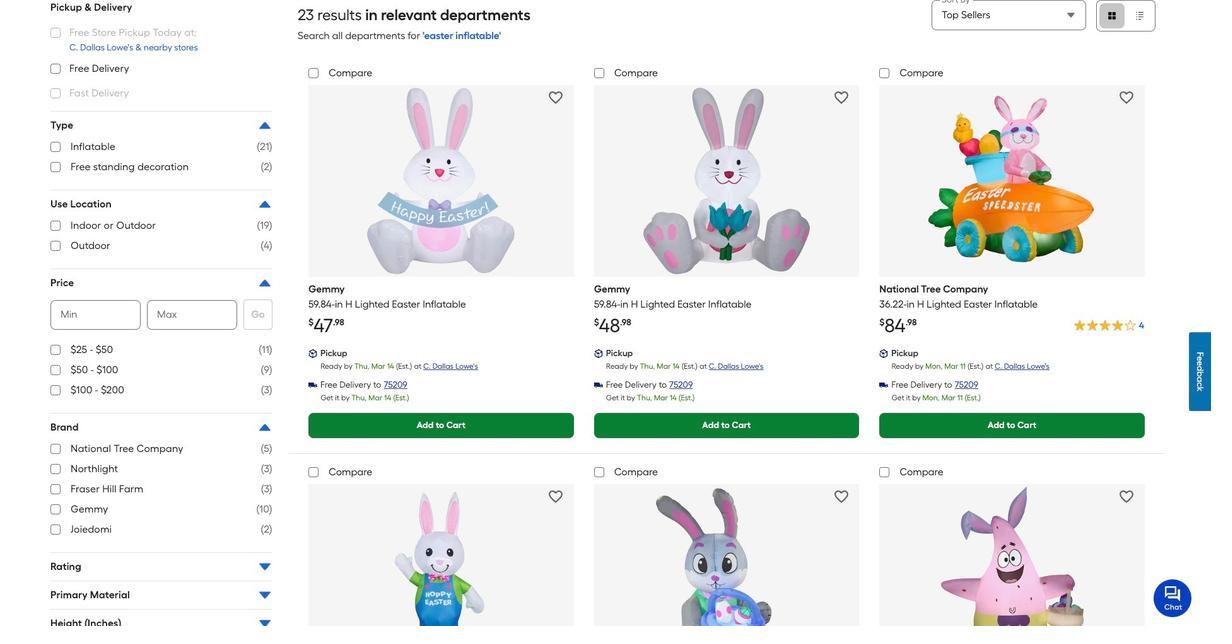 Task type: describe. For each thing, give the bounding box(es) containing it.
triangle down image
[[257, 616, 273, 626]]

grid view filled image
[[1107, 11, 1117, 21]]

36.22-in h lighted easter inflatable image
[[918, 86, 1107, 276]]

heart outline image for 24.8-in h lighted easter inflatable image
[[549, 490, 563, 504]]

list view image
[[1135, 11, 1145, 21]]

actual price $47.98 element
[[308, 315, 344, 337]]

4 stars image
[[1072, 317, 1145, 337]]

chat invite button image
[[1154, 579, 1192, 618]]

actual price $84.98 element
[[880, 315, 917, 337]]

heart outline image for 36.22-in h lighted easter inflatable image
[[1120, 91, 1134, 105]]

2 triangle up image from the top
[[257, 197, 273, 212]]

1 triangle up image from the top
[[257, 276, 273, 291]]

truck filled image for third pickup icon
[[880, 381, 888, 390]]

truck filled image for 1st pickup icon from left
[[308, 381, 317, 390]]

2 triangle up image from the top
[[257, 420, 273, 435]]

24.8-in h lighted easter inflatable image
[[347, 486, 536, 626]]



Task type: locate. For each thing, give the bounding box(es) containing it.
1 vertical spatial triangle down image
[[257, 588, 273, 603]]

2 truck filled image from the left
[[880, 381, 888, 390]]

truck filled image
[[594, 381, 603, 390]]

triangle up image
[[257, 118, 273, 133], [257, 197, 273, 212]]

1 vertical spatial triangle up image
[[257, 420, 273, 435]]

2 triangle down image from the top
[[257, 588, 273, 603]]

0 vertical spatial triangle up image
[[257, 276, 273, 291]]

3 pickup image from the left
[[880, 350, 888, 358]]

pickup image down actual price $47.98 element
[[308, 350, 317, 358]]

heart outline image
[[549, 91, 563, 105], [834, 91, 848, 105], [1120, 91, 1134, 105], [549, 490, 563, 504], [834, 490, 848, 504]]

0 horizontal spatial truck filled image
[[308, 381, 317, 390]]

pickup image down actual price $84.98 element
[[880, 350, 888, 358]]

0 vertical spatial triangle up image
[[257, 118, 273, 133]]

0 horizontal spatial pickup image
[[308, 350, 317, 358]]

truck filled image down actual price $84.98 element
[[880, 381, 888, 390]]

triangle up image
[[257, 276, 273, 291], [257, 420, 273, 435]]

pickup image down actual price $48.98 "element"
[[594, 350, 603, 358]]

59.84-in h lighted easter inflatable image
[[347, 86, 536, 276]]

truck filled image
[[308, 381, 317, 390], [880, 381, 888, 390]]

actual price $48.98 element
[[594, 315, 631, 337]]

pickup image
[[308, 350, 317, 358], [594, 350, 603, 358], [880, 350, 888, 358]]

1 pickup image from the left
[[308, 350, 317, 358]]

1 horizontal spatial pickup image
[[594, 350, 603, 358]]

1 triangle up image from the top
[[257, 118, 273, 133]]

1 triangle down image from the top
[[257, 560, 273, 575]]

2 horizontal spatial pickup image
[[880, 350, 888, 358]]

1 vertical spatial triangle up image
[[257, 197, 273, 212]]

heart outline image
[[1120, 490, 1134, 504]]

truck filled image down actual price $47.98 element
[[308, 381, 317, 390]]

0 vertical spatial triangle down image
[[257, 560, 273, 575]]

heart outline image for 59.84-in h lighted easter inflatable image
[[549, 91, 563, 105]]

triangle down image
[[257, 560, 273, 575], [257, 588, 273, 603]]

1 horizontal spatial truck filled image
[[880, 381, 888, 390]]

2 pickup image from the left
[[594, 350, 603, 358]]

1 truck filled image from the left
[[308, 381, 317, 390]]



Task type: vqa. For each thing, say whether or not it's contained in the screenshot.
d
no



